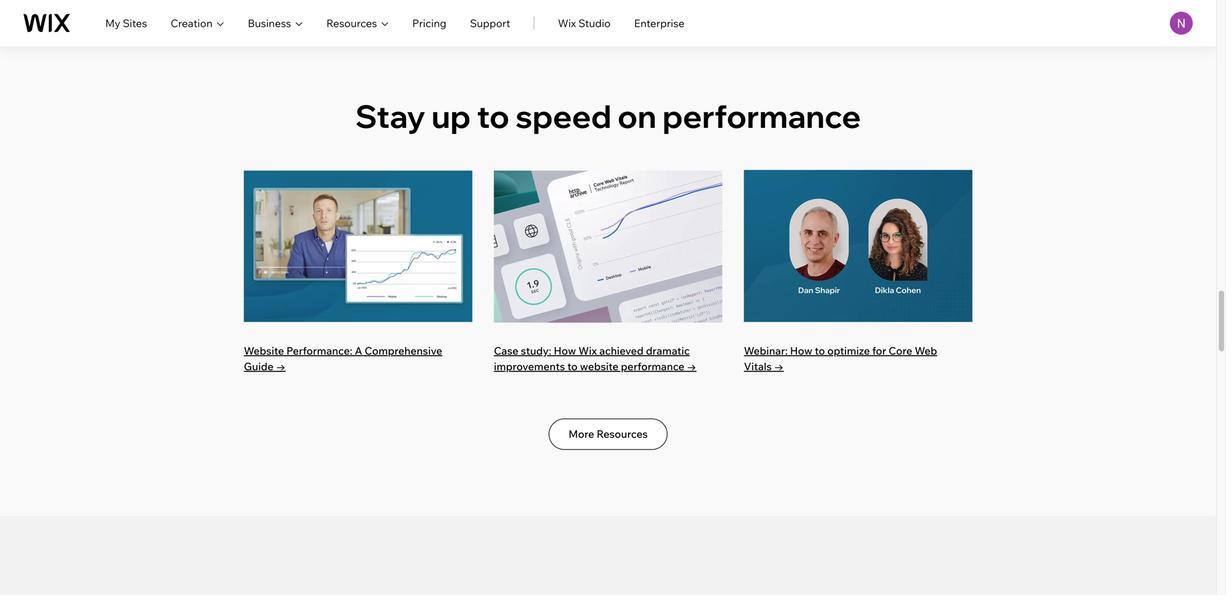 Task type: describe. For each thing, give the bounding box(es) containing it.
optimize
[[828, 344, 870, 357]]

case study: how wix achieved dramatic improvements to website performance →
[[494, 344, 697, 373]]

my
[[105, 17, 120, 30]]

my sites link
[[105, 15, 147, 31]]

vitals
[[744, 360, 772, 373]]

profile image image
[[1170, 12, 1193, 35]]

studio
[[579, 17, 611, 30]]

study:
[[521, 344, 552, 357]]

case study: how wix achieved dramatic improvements to website performance → link
[[494, 344, 697, 373]]

to for optimize
[[815, 344, 825, 357]]

1 vertical spatial resources
[[597, 428, 648, 441]]

webinar: how to optimize for core web vitals →
[[744, 344, 938, 373]]

for
[[873, 344, 887, 357]]

on
[[618, 96, 657, 136]]

website
[[244, 344, 284, 357]]

website
[[580, 360, 619, 373]]

sites
[[123, 17, 147, 30]]

improvements
[[494, 360, 565, 373]]

achieved
[[600, 344, 644, 357]]

support link
[[470, 15, 510, 31]]

stay up to speed on performance
[[355, 96, 861, 136]]

speed
[[516, 96, 612, 136]]

my sites
[[105, 17, 147, 30]]

social share.webp image
[[244, 171, 473, 322]]

comprehensive
[[365, 344, 443, 357]]

pricing link
[[412, 15, 447, 31]]

core
[[889, 344, 913, 357]]

0 vertical spatial performance
[[663, 96, 861, 136]]

performance:
[[287, 344, 353, 357]]

dramatic
[[646, 344, 690, 357]]

business
[[248, 17, 291, 30]]

pricing
[[412, 17, 447, 30]]

compilation of wix's website performance metrics, centered around a graph titled 'core web vitals technology report' image
[[494, 171, 723, 323]]



Task type: vqa. For each thing, say whether or not it's contained in the screenshot.
the topmost Resources
yes



Task type: locate. For each thing, give the bounding box(es) containing it.
to inside 'case study: how wix achieved dramatic improvements to website performance →'
[[568, 360, 578, 373]]

0 vertical spatial resources
[[327, 17, 377, 30]]

more resources link
[[549, 419, 668, 450]]

1 horizontal spatial wix
[[579, 344, 597, 357]]

how inside webinar: how to optimize for core web vitals →
[[790, 344, 813, 357]]

wix left 'studio'
[[558, 17, 576, 30]]

2 horizontal spatial to
[[815, 344, 825, 357]]

to inside webinar: how to optimize for core web vitals →
[[815, 344, 825, 357]]

business button
[[248, 15, 303, 31]]

resources inside popup button
[[327, 17, 377, 30]]

→ right the guide
[[276, 360, 286, 373]]

0 horizontal spatial wix
[[558, 17, 576, 30]]

to left optimize
[[815, 344, 825, 357]]

1 → from the left
[[276, 360, 286, 373]]

enterprise
[[634, 17, 685, 30]]

website performance: a comprehensive guide →
[[244, 344, 443, 373]]

→ down webinar:
[[774, 360, 784, 373]]

1 how from the left
[[554, 344, 576, 357]]

to left website
[[568, 360, 578, 373]]

1 vertical spatial performance
[[621, 360, 685, 373]]

0 horizontal spatial how
[[554, 344, 576, 357]]

support
[[470, 17, 510, 30]]

1 horizontal spatial resources
[[597, 428, 648, 441]]

→ inside webinar: how to optimize for core web vitals →
[[774, 360, 784, 373]]

webinar: how to optimize for core web vitals → link
[[744, 344, 938, 373]]

0 vertical spatial wix
[[558, 17, 576, 30]]

case
[[494, 344, 519, 357]]

a
[[355, 344, 362, 357]]

to
[[477, 96, 510, 136], [815, 344, 825, 357], [568, 360, 578, 373]]

2 horizontal spatial →
[[774, 360, 784, 373]]

guide
[[244, 360, 274, 373]]

stay
[[355, 96, 426, 136]]

wix studio
[[558, 17, 611, 30]]

0 vertical spatial to
[[477, 96, 510, 136]]

3 → from the left
[[774, 360, 784, 373]]

enterprise link
[[634, 15, 685, 31]]

0 horizontal spatial to
[[477, 96, 510, 136]]

→ down dramatic
[[687, 360, 697, 373]]

web
[[915, 344, 938, 357]]

0 horizontal spatial resources
[[327, 17, 377, 30]]

profile pictures of dan shappir and dikla cohen against a blue background image
[[744, 170, 973, 322]]

website performance: a comprehensive guide → link
[[244, 344, 443, 373]]

resources
[[327, 17, 377, 30], [597, 428, 648, 441]]

2 vertical spatial to
[[568, 360, 578, 373]]

how inside 'case study: how wix achieved dramatic improvements to website performance →'
[[554, 344, 576, 357]]

1 horizontal spatial how
[[790, 344, 813, 357]]

2 → from the left
[[687, 360, 697, 373]]

creation
[[171, 17, 213, 30]]

webinar:
[[744, 344, 788, 357]]

2 how from the left
[[790, 344, 813, 357]]

resources button
[[327, 15, 389, 31]]

performance inside 'case study: how wix achieved dramatic improvements to website performance →'
[[621, 360, 685, 373]]

0 horizontal spatial →
[[276, 360, 286, 373]]

1 horizontal spatial →
[[687, 360, 697, 373]]

more resources
[[569, 428, 648, 441]]

wix inside 'case study: how wix achieved dramatic improvements to website performance →'
[[579, 344, 597, 357]]

→ inside 'case study: how wix achieved dramatic improvements to website performance →'
[[687, 360, 697, 373]]

more
[[569, 428, 595, 441]]

1 vertical spatial to
[[815, 344, 825, 357]]

how right study: at the left of the page
[[554, 344, 576, 357]]

wix
[[558, 17, 576, 30], [579, 344, 597, 357]]

to for speed
[[477, 96, 510, 136]]

how right webinar:
[[790, 344, 813, 357]]

creation button
[[171, 15, 224, 31]]

1 vertical spatial wix
[[579, 344, 597, 357]]

1 horizontal spatial to
[[568, 360, 578, 373]]

performance
[[663, 96, 861, 136], [621, 360, 685, 373]]

up
[[432, 96, 471, 136]]

→
[[276, 360, 286, 373], [687, 360, 697, 373], [774, 360, 784, 373]]

to right up
[[477, 96, 510, 136]]

how
[[554, 344, 576, 357], [790, 344, 813, 357]]

→ inside website performance: a comprehensive guide →
[[276, 360, 286, 373]]

wix studio link
[[558, 15, 611, 31]]

wix up website
[[579, 344, 597, 357]]



